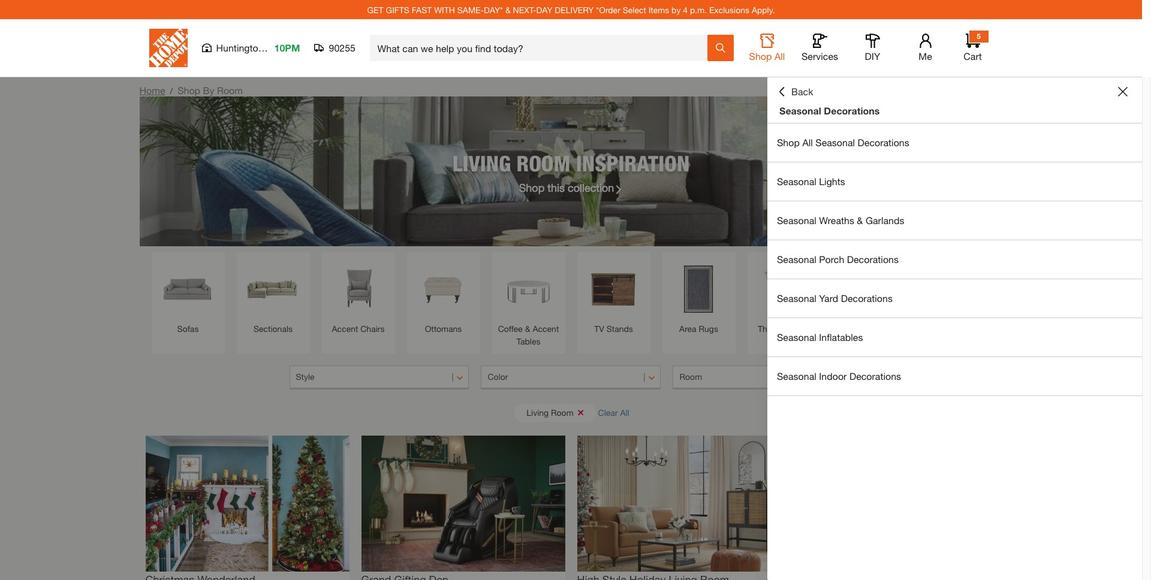 Task type: locate. For each thing, give the bounding box(es) containing it.
1 horizontal spatial &
[[525, 324, 530, 334]]

style button
[[289, 366, 469, 390]]

tv stands image
[[583, 258, 644, 320]]

shop inside the shop all seasonal decorations link
[[777, 137, 800, 148]]

0 horizontal spatial living
[[453, 150, 511, 176]]

shop all seasonal decorations
[[777, 137, 909, 148]]

all right clear
[[620, 407, 629, 418]]

90255 button
[[314, 42, 356, 54]]

all down seasonal decorations
[[802, 137, 813, 148]]

decorations
[[824, 105, 880, 116], [858, 137, 909, 148], [847, 254, 899, 265], [841, 293, 893, 304], [850, 371, 901, 382]]

accent chairs link
[[328, 258, 389, 335]]

chairs
[[361, 324, 385, 334]]

seasonal down back
[[779, 105, 821, 116]]

throw pillows
[[758, 324, 810, 334]]

room down area on the right bottom of page
[[680, 372, 702, 382]]

1 horizontal spatial all
[[775, 50, 785, 62]]

5
[[977, 32, 981, 41]]

p.m.
[[690, 4, 707, 15]]

all
[[775, 50, 785, 62], [802, 137, 813, 148], [620, 407, 629, 418]]

throw pillows image
[[753, 258, 815, 320]]

seasonal indoor decorations link
[[767, 357, 1142, 396]]

decorations inside seasonal porch decorations link
[[847, 254, 899, 265]]

living for living room
[[527, 407, 549, 418]]

throw pillows link
[[753, 258, 815, 335]]

seasonal inside "link"
[[777, 293, 817, 304]]

0 horizontal spatial stretchy image image
[[145, 436, 349, 572]]

0 vertical spatial all
[[775, 50, 785, 62]]

living room
[[527, 407, 574, 418]]

0 vertical spatial &
[[505, 4, 511, 15]]

1 horizontal spatial living
[[527, 407, 549, 418]]

sofas link
[[157, 258, 219, 335]]

indoor
[[819, 371, 847, 382]]

seasonal left wreaths
[[777, 215, 817, 226]]

seasonal lights link
[[767, 162, 1142, 201]]

1 horizontal spatial accent
[[533, 324, 559, 334]]

seasonal porch decorations link
[[767, 240, 1142, 279]]

stretchy image image
[[145, 436, 349, 572], [361, 436, 565, 572], [577, 436, 781, 572]]

decorations inside seasonal indoor decorations link
[[850, 371, 901, 382]]

all inside menu
[[802, 137, 813, 148]]

1 throw from the left
[[758, 324, 781, 334]]

day
[[536, 4, 553, 15]]

sectionals
[[254, 324, 293, 334]]

seasonal wreaths & garlands
[[777, 215, 904, 226]]

color
[[488, 372, 508, 382]]

accent up tables
[[533, 324, 559, 334]]

shop inside shop all button
[[749, 50, 772, 62]]

wreaths
[[819, 215, 854, 226]]

seasonal left indoor
[[777, 371, 817, 382]]

2 horizontal spatial &
[[857, 215, 863, 226]]

living for living room inspiration
[[453, 150, 511, 176]]

home link
[[139, 85, 165, 96]]

me button
[[906, 34, 945, 62]]

living inside living room button
[[527, 407, 549, 418]]

all up back "button"
[[775, 50, 785, 62]]

with
[[434, 4, 455, 15]]

get
[[367, 4, 384, 15]]

shop inside shop this collection link
[[519, 181, 545, 194]]

diy
[[865, 50, 880, 62]]

& up tables
[[525, 324, 530, 334]]

style
[[296, 372, 315, 382]]

room up this
[[517, 150, 571, 176]]

pillows
[[784, 324, 810, 334]]

apply.
[[752, 4, 775, 15]]

& right wreaths
[[857, 215, 863, 226]]

throw blankets link
[[839, 258, 900, 335]]

2 horizontal spatial stretchy image image
[[577, 436, 781, 572]]

room button
[[673, 366, 853, 390]]

& right the day*
[[505, 4, 511, 15]]

seasonal yard decorations
[[777, 293, 893, 304]]

seasonal indoor decorations
[[777, 371, 901, 382]]

accent left the chairs
[[332, 324, 358, 334]]

shop for shop all seasonal decorations
[[777, 137, 800, 148]]

1 accent from the left
[[332, 324, 358, 334]]

shop right / at the top left
[[178, 85, 200, 96]]

seasonal left the inflatables
[[777, 332, 817, 343]]

accent chairs
[[332, 324, 385, 334]]

shop
[[749, 50, 772, 62], [178, 85, 200, 96], [777, 137, 800, 148], [519, 181, 545, 194]]

2 horizontal spatial all
[[802, 137, 813, 148]]

shop down apply.
[[749, 50, 772, 62]]

shop left this
[[519, 181, 545, 194]]

2 accent from the left
[[533, 324, 559, 334]]

room down color button at the bottom of page
[[551, 407, 574, 418]]

services
[[802, 50, 838, 62]]

0 horizontal spatial all
[[620, 407, 629, 418]]

by
[[203, 85, 214, 96]]

seasonal porch decorations
[[777, 254, 899, 265]]

&
[[505, 4, 511, 15], [857, 215, 863, 226], [525, 324, 530, 334]]

accent chairs image
[[328, 258, 389, 320]]

seasonal for seasonal decorations
[[779, 105, 821, 116]]

& inside menu
[[857, 215, 863, 226]]

room
[[217, 85, 243, 96], [517, 150, 571, 176], [680, 372, 702, 382], [551, 407, 574, 418]]

seasonal left the lights
[[777, 176, 817, 187]]

feedback link image
[[1135, 203, 1151, 267]]

ottomans link
[[413, 258, 474, 335]]

area rugs image
[[668, 258, 729, 320]]

shop for shop this collection
[[519, 181, 545, 194]]

sectionals image
[[243, 258, 304, 320]]

decorations inside seasonal yard decorations "link"
[[841, 293, 893, 304]]

seasonal for seasonal lights
[[777, 176, 817, 187]]

clear all
[[598, 407, 629, 418]]

inspiration
[[576, 150, 690, 176]]

2 vertical spatial &
[[525, 324, 530, 334]]

living
[[453, 150, 511, 176], [527, 407, 549, 418]]

accent inside the coffee & accent tables
[[533, 324, 559, 334]]

throw left pillows
[[758, 324, 781, 334]]

seasonal inflatables
[[777, 332, 863, 343]]

next-
[[513, 4, 536, 15]]

throw for throw pillows
[[758, 324, 781, 334]]

1 vertical spatial living
[[527, 407, 549, 418]]

porch
[[819, 254, 844, 265]]

throw
[[758, 324, 781, 334], [840, 324, 863, 334]]

throw blankets image
[[839, 258, 900, 320]]

3 stretchy image image from the left
[[577, 436, 781, 572]]

tv stands link
[[583, 258, 644, 335]]

2 vertical spatial all
[[620, 407, 629, 418]]

seasonal up pillows
[[777, 293, 817, 304]]

back
[[791, 86, 813, 97]]

back button
[[777, 86, 813, 98]]

drawer close image
[[1118, 87, 1128, 97]]

color button
[[481, 366, 661, 390]]

1 horizontal spatial stretchy image image
[[361, 436, 565, 572]]

0 vertical spatial living
[[453, 150, 511, 176]]

seasonal left porch on the top
[[777, 254, 817, 265]]

tables
[[517, 336, 541, 347]]

1 vertical spatial &
[[857, 215, 863, 226]]

items
[[649, 4, 669, 15]]

*order
[[596, 4, 620, 15]]

0 horizontal spatial accent
[[332, 324, 358, 334]]

area
[[679, 324, 696, 334]]

area rugs
[[679, 324, 718, 334]]

rugs
[[699, 324, 718, 334]]

room right the by
[[217, 85, 243, 96]]

0 horizontal spatial throw
[[758, 324, 781, 334]]

shop this collection link
[[519, 180, 623, 196]]

menu containing shop all seasonal decorations
[[767, 124, 1142, 396]]

seasonal lights
[[777, 176, 845, 187]]

2 throw from the left
[[840, 324, 863, 334]]

yard
[[819, 293, 838, 304]]

sectionals link
[[243, 258, 304, 335]]

throw inside 'link'
[[840, 324, 863, 334]]

cart
[[964, 50, 982, 62]]

1 vertical spatial all
[[802, 137, 813, 148]]

decorations for indoor
[[850, 371, 901, 382]]

throw for throw blankets
[[840, 324, 863, 334]]

seasonal for seasonal yard decorations
[[777, 293, 817, 304]]

90255
[[329, 42, 356, 53]]

throw left blankets on the right
[[840, 324, 863, 334]]

shop up the seasonal lights
[[777, 137, 800, 148]]

menu
[[767, 124, 1142, 396]]

1 horizontal spatial throw
[[840, 324, 863, 334]]



Task type: vqa. For each thing, say whether or not it's contained in the screenshot.
Metal inside the Rod Desyne 36 in. Fluted Clear PVC Baton with Metal Snap
no



Task type: describe. For each thing, give the bounding box(es) containing it.
inflatables
[[819, 332, 863, 343]]

decorations inside the shop all seasonal decorations link
[[858, 137, 909, 148]]

seasonal yard decorations link
[[767, 279, 1142, 318]]

seasonal decorations
[[779, 105, 880, 116]]

seasonal inflatables link
[[767, 318, 1142, 357]]

fast
[[412, 4, 432, 15]]

exclusions
[[709, 4, 750, 15]]

cart 5
[[964, 32, 982, 62]]

curtains & drapes image
[[924, 258, 985, 320]]

4
[[683, 4, 688, 15]]

/
[[170, 86, 173, 96]]

room inside button
[[551, 407, 574, 418]]

collection
[[568, 181, 614, 194]]

lights
[[819, 176, 845, 187]]

coffee & accent tables image
[[498, 258, 559, 320]]

same-
[[457, 4, 484, 15]]

select
[[623, 4, 646, 15]]

seasonal wreaths & garlands link
[[767, 201, 1142, 240]]

gifts
[[386, 4, 409, 15]]

seasonal for seasonal porch decorations
[[777, 254, 817, 265]]

by
[[672, 4, 681, 15]]

day*
[[484, 4, 503, 15]]

home
[[139, 85, 165, 96]]

huntington
[[216, 42, 264, 53]]

this
[[548, 181, 565, 194]]

living room button
[[515, 404, 596, 422]]

ottomans
[[425, 324, 462, 334]]

2 stretchy image image from the left
[[361, 436, 565, 572]]

diy button
[[854, 34, 892, 62]]

seasonal down seasonal decorations
[[816, 137, 855, 148]]

all for clear all
[[620, 407, 629, 418]]

What can we help you find today? search field
[[377, 35, 707, 61]]

garlands
[[866, 215, 904, 226]]

tv
[[594, 324, 604, 334]]

accent inside "link"
[[332, 324, 358, 334]]

coffee
[[498, 324, 523, 334]]

ottomans image
[[413, 258, 474, 320]]

10pm
[[274, 42, 300, 53]]

the home depot logo image
[[149, 29, 187, 67]]

seasonal for seasonal inflatables
[[777, 332, 817, 343]]

1 stretchy image image from the left
[[145, 436, 349, 572]]

sofas image
[[157, 258, 219, 320]]

shop all
[[749, 50, 785, 62]]

stands
[[607, 324, 633, 334]]

decorations for yard
[[841, 293, 893, 304]]

delivery
[[555, 4, 594, 15]]

clear
[[598, 407, 618, 418]]

area rugs link
[[668, 258, 729, 335]]

seasonal for seasonal wreaths & garlands
[[777, 215, 817, 226]]

shop for shop all
[[749, 50, 772, 62]]

shop this collection
[[519, 181, 614, 194]]

room inside button
[[680, 372, 702, 382]]

clear all button
[[598, 402, 629, 424]]

& inside the coffee & accent tables
[[525, 324, 530, 334]]

park
[[266, 42, 286, 53]]

all for shop all
[[775, 50, 785, 62]]

blankets
[[866, 324, 898, 334]]

shop all seasonal decorations link
[[767, 124, 1142, 162]]

living room inspiration
[[453, 150, 690, 176]]

all for shop all seasonal decorations
[[802, 137, 813, 148]]

coffee & accent tables link
[[498, 258, 559, 348]]

seasonal for seasonal indoor decorations
[[777, 371, 817, 382]]

home / shop by room
[[139, 85, 243, 96]]

services button
[[801, 34, 839, 62]]

shop all button
[[748, 34, 786, 62]]

tv stands
[[594, 324, 633, 334]]

huntington park
[[216, 42, 286, 53]]

get gifts fast with same-day* & next-day delivery *order select items by 4 p.m. exclusions apply.
[[367, 4, 775, 15]]

coffee & accent tables
[[498, 324, 559, 347]]

me
[[919, 50, 932, 62]]

0 horizontal spatial &
[[505, 4, 511, 15]]

decorations for porch
[[847, 254, 899, 265]]

sofas
[[177, 324, 199, 334]]

throw blankets
[[840, 324, 898, 334]]



